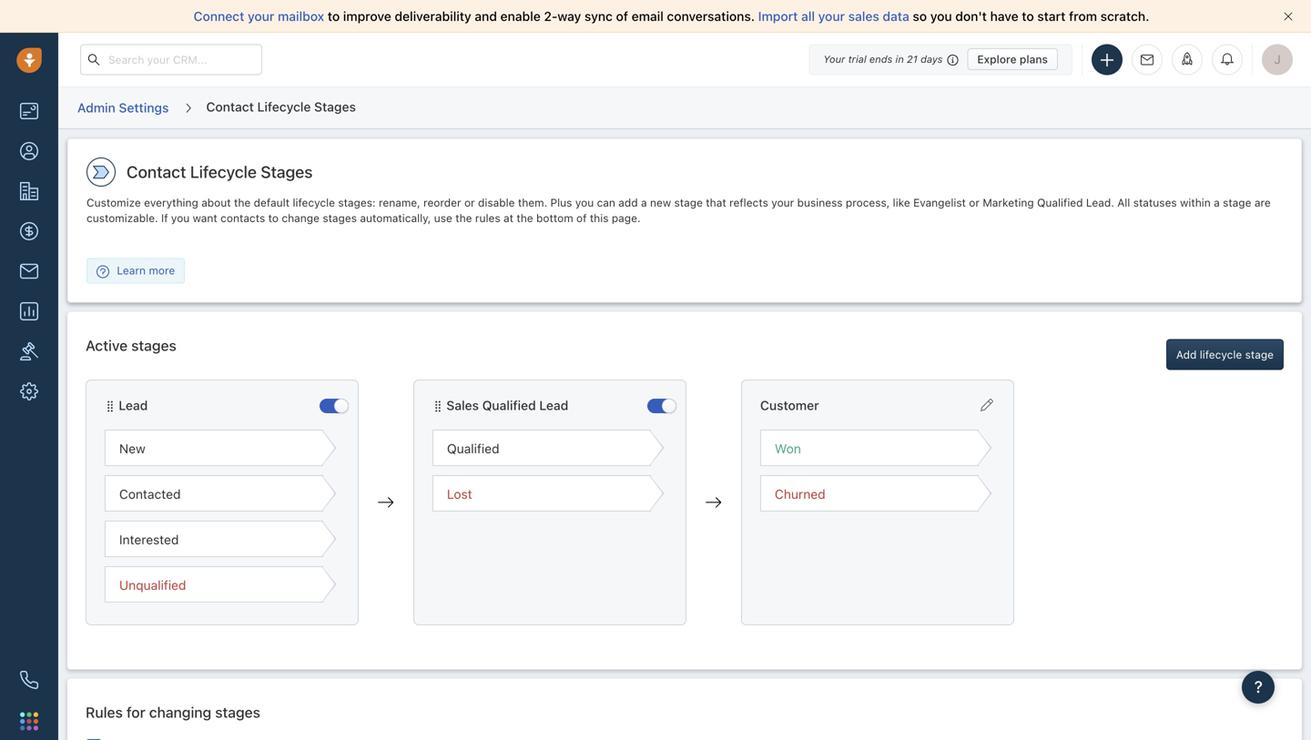 Task type: vqa. For each thing, say whether or not it's contained in the screenshot.
Android
no



Task type: locate. For each thing, give the bounding box(es) containing it.
1 horizontal spatial your
[[772, 196, 795, 209]]

of right sync
[[616, 9, 629, 24]]

lifecycle right add on the top
[[1200, 349, 1243, 361]]

1 vertical spatial of
[[577, 212, 587, 225]]

stage right add on the top
[[1246, 349, 1274, 361]]

1 vertical spatial you
[[576, 196, 594, 209]]

1 horizontal spatial to
[[328, 9, 340, 24]]

default
[[254, 196, 290, 209]]

properties image
[[20, 343, 38, 361]]

add lifecycle stage button
[[1167, 339, 1285, 370]]

1 horizontal spatial lifecycle
[[257, 99, 311, 114]]

lifecycle inside customize everything about the default lifecycle stages: rename, reorder or disable them. plus you can add a new stage that reflects your business process, like evangelist or marketing qualified lead. all statuses within a stage are customizable. if you want contacts to change stages automatically, use the rules at the bottom of this page.
[[293, 196, 335, 209]]

1 horizontal spatial of
[[616, 9, 629, 24]]

1 horizontal spatial you
[[576, 196, 594, 209]]

0 horizontal spatial contact
[[127, 162, 186, 182]]

unqualified
[[119, 578, 186, 593]]

mailbox
[[278, 9, 324, 24]]

start
[[1038, 9, 1066, 24]]

process,
[[846, 196, 890, 209]]

active
[[86, 337, 128, 354]]

stages right changing
[[215, 704, 260, 721]]

qualified
[[1038, 196, 1084, 209], [483, 398, 536, 413], [447, 441, 500, 456]]

stages right "active"
[[131, 337, 177, 354]]

to down default
[[268, 212, 279, 225]]

disable
[[478, 196, 515, 209]]

all
[[802, 9, 815, 24]]

way
[[558, 9, 582, 24]]

connect
[[194, 9, 244, 24]]

a
[[641, 196, 647, 209], [1214, 196, 1220, 209]]

0 horizontal spatial your
[[248, 9, 275, 24]]

you up this
[[576, 196, 594, 209]]

contact
[[206, 99, 254, 114], [127, 162, 186, 182]]

0 vertical spatial of
[[616, 9, 629, 24]]

you right so
[[931, 9, 953, 24]]

of
[[616, 9, 629, 24], [577, 212, 587, 225]]

0 vertical spatial contact lifecycle stages
[[206, 99, 356, 114]]

0 horizontal spatial lead
[[119, 398, 148, 413]]

or
[[465, 196, 475, 209], [970, 196, 980, 209]]

customer
[[761, 398, 820, 413]]

contact down 'search your crm...' text box
[[206, 99, 254, 114]]

1 vertical spatial stages
[[131, 337, 177, 354]]

contact lifecycle stages
[[206, 99, 356, 114], [127, 162, 313, 182]]

admin
[[77, 100, 116, 115]]

stages
[[323, 212, 357, 225], [131, 337, 177, 354], [215, 704, 260, 721]]

scratch.
[[1101, 9, 1150, 24]]

change
[[282, 212, 320, 225]]

you right the if
[[171, 212, 190, 225]]

lifecycle up change
[[293, 196, 335, 209]]

are
[[1255, 196, 1271, 209]]

customize everything about the default lifecycle stages: rename, reorder or disable them. plus you can add a new stage that reflects your business process, like evangelist or marketing qualified lead. all statuses within a stage are customizable. if you want contacts to change stages automatically, use the rules at the bottom of this page.
[[87, 196, 1271, 225]]

2 horizontal spatial you
[[931, 9, 953, 24]]

1 vertical spatial qualified
[[483, 398, 536, 413]]

new
[[650, 196, 672, 209]]

to left start
[[1022, 9, 1035, 24]]

a right add
[[641, 196, 647, 209]]

0 vertical spatial stages
[[323, 212, 357, 225]]

stage left that
[[675, 196, 703, 209]]

0 horizontal spatial stages
[[261, 162, 313, 182]]

0 horizontal spatial lifecycle
[[293, 196, 335, 209]]

won
[[775, 441, 802, 456]]

2 horizontal spatial your
[[819, 9, 845, 24]]

0 vertical spatial qualified
[[1038, 196, 1084, 209]]

plus
[[551, 196, 573, 209]]

import
[[759, 9, 798, 24]]

a right the within
[[1214, 196, 1220, 209]]

phone image
[[20, 671, 38, 690]]

1 horizontal spatial or
[[970, 196, 980, 209]]

0 horizontal spatial to
[[268, 212, 279, 225]]

0 horizontal spatial you
[[171, 212, 190, 225]]

to
[[328, 9, 340, 24], [1022, 9, 1035, 24], [268, 212, 279, 225]]

1 vertical spatial lifecycle
[[190, 162, 257, 182]]

explore plans link
[[968, 48, 1059, 70]]

1 horizontal spatial lead
[[540, 398, 569, 413]]

you
[[931, 9, 953, 24], [576, 196, 594, 209], [171, 212, 190, 225]]

2 a from the left
[[1214, 196, 1220, 209]]

the
[[234, 196, 251, 209], [456, 212, 472, 225], [517, 212, 534, 225]]

the up the contacts on the top left
[[234, 196, 251, 209]]

2 horizontal spatial stages
[[323, 212, 357, 225]]

your right all at the top right
[[819, 9, 845, 24]]

stages down stages:
[[323, 212, 357, 225]]

of left this
[[577, 212, 587, 225]]

2 horizontal spatial to
[[1022, 9, 1035, 24]]

your trial ends in 21 days
[[824, 53, 943, 65]]

or left "marketing"
[[970, 196, 980, 209]]

your right reflects in the right of the page
[[772, 196, 795, 209]]

sales
[[447, 398, 479, 413]]

sync
[[585, 9, 613, 24]]

stages
[[314, 99, 356, 114], [261, 162, 313, 182]]

stage
[[675, 196, 703, 209], [1224, 196, 1252, 209], [1246, 349, 1274, 361]]

0 vertical spatial contact
[[206, 99, 254, 114]]

0 horizontal spatial stages
[[131, 337, 177, 354]]

stage left are
[[1224, 196, 1252, 209]]

data
[[883, 9, 910, 24]]

that
[[706, 196, 727, 209]]

your
[[248, 9, 275, 24], [819, 9, 845, 24], [772, 196, 795, 209]]

your left mailbox
[[248, 9, 275, 24]]

have
[[991, 9, 1019, 24]]

admin settings link
[[77, 94, 170, 122]]

the right use
[[456, 212, 472, 225]]

lifecycle
[[257, 99, 311, 114], [190, 162, 257, 182]]

so
[[913, 9, 927, 24]]

1 horizontal spatial lifecycle
[[1200, 349, 1243, 361]]

explore plans
[[978, 53, 1049, 66]]

0 vertical spatial you
[[931, 9, 953, 24]]

your inside customize everything about the default lifecycle stages: rename, reorder or disable them. plus you can add a new stage that reflects your business process, like evangelist or marketing qualified lead. all statuses within a stage are customizable. if you want contacts to change stages automatically, use the rules at the bottom of this page.
[[772, 196, 795, 209]]

about
[[202, 196, 231, 209]]

1 vertical spatial lifecycle
[[1200, 349, 1243, 361]]

0 horizontal spatial or
[[465, 196, 475, 209]]

or left disable
[[465, 196, 475, 209]]

0 vertical spatial stages
[[314, 99, 356, 114]]

2 vertical spatial you
[[171, 212, 190, 225]]

admin settings
[[77, 100, 169, 115]]

1 horizontal spatial stages
[[314, 99, 356, 114]]

can
[[597, 196, 616, 209]]

lifecycle
[[293, 196, 335, 209], [1200, 349, 1243, 361]]

improve
[[343, 9, 392, 24]]

to inside customize everything about the default lifecycle stages: rename, reorder or disable them. plus you can add a new stage that reflects your business process, like evangelist or marketing qualified lead. all statuses within a stage are customizable. if you want contacts to change stages automatically, use the rules at the bottom of this page.
[[268, 212, 279, 225]]

the right 'at'
[[517, 212, 534, 225]]

2 vertical spatial qualified
[[447, 441, 500, 456]]

lost
[[447, 487, 472, 502]]

qualified left lead.
[[1038, 196, 1084, 209]]

explore
[[978, 53, 1017, 66]]

1 a from the left
[[641, 196, 647, 209]]

1 horizontal spatial stages
[[215, 704, 260, 721]]

0 horizontal spatial the
[[234, 196, 251, 209]]

to right mailbox
[[328, 9, 340, 24]]

1 horizontal spatial a
[[1214, 196, 1220, 209]]

page.
[[612, 212, 641, 225]]

1 lead from the left
[[119, 398, 148, 413]]

lead
[[119, 398, 148, 413], [540, 398, 569, 413]]

Search your CRM... text field
[[80, 44, 262, 75]]

0 horizontal spatial a
[[641, 196, 647, 209]]

for
[[127, 704, 145, 721]]

1 or from the left
[[465, 196, 475, 209]]

qualified down the sales
[[447, 441, 500, 456]]

0 vertical spatial lifecycle
[[293, 196, 335, 209]]

contact up 'everything'
[[127, 162, 186, 182]]

rename,
[[379, 196, 421, 209]]

email
[[632, 9, 664, 24]]

0 horizontal spatial of
[[577, 212, 587, 225]]

learn more
[[117, 264, 175, 277]]

in
[[896, 53, 904, 65]]

statuses
[[1134, 196, 1178, 209]]

what's new image
[[1182, 52, 1194, 65]]

if
[[161, 212, 168, 225]]

qualified right the sales
[[483, 398, 536, 413]]



Task type: describe. For each thing, give the bounding box(es) containing it.
plans
[[1020, 53, 1049, 66]]

ui drag handle image
[[105, 400, 116, 413]]

ends
[[870, 53, 893, 65]]

sales qualified lead
[[447, 398, 569, 413]]

business
[[798, 196, 843, 209]]

import all your sales data link
[[759, 9, 913, 24]]

conversations.
[[667, 9, 755, 24]]

enable
[[501, 9, 541, 24]]

changing
[[149, 704, 212, 721]]

customizable.
[[87, 212, 158, 225]]

more
[[149, 264, 175, 277]]

stage inside active stages add lifecycle stage
[[1246, 349, 1274, 361]]

from
[[1070, 9, 1098, 24]]

add
[[1177, 349, 1197, 361]]

sales
[[849, 9, 880, 24]]

contacts
[[221, 212, 265, 225]]

them.
[[518, 196, 548, 209]]

add
[[619, 196, 638, 209]]

all
[[1118, 196, 1131, 209]]

customize
[[87, 196, 141, 209]]

connect your mailbox link
[[194, 9, 328, 24]]

like
[[893, 196, 911, 209]]

stages:
[[338, 196, 376, 209]]

qualified inside customize everything about the default lifecycle stages: rename, reorder or disable them. plus you can add a new stage that reflects your business process, like evangelist or marketing qualified lead. all statuses within a stage are customizable. if you want contacts to change stages automatically, use the rules at the bottom of this page.
[[1038, 196, 1084, 209]]

rules for changing stages
[[86, 704, 260, 721]]

your
[[824, 53, 846, 65]]

phone element
[[11, 662, 47, 699]]

contacted
[[119, 487, 181, 502]]

2 horizontal spatial the
[[517, 212, 534, 225]]

want
[[193, 212, 218, 225]]

send email image
[[1141, 54, 1154, 66]]

lead.
[[1087, 196, 1115, 209]]

stages inside customize everything about the default lifecycle stages: rename, reorder or disable them. plus you can add a new stage that reflects your business process, like evangelist or marketing qualified lead. all statuses within a stage are customizable. if you want contacts to change stages automatically, use the rules at the bottom of this page.
[[323, 212, 357, 225]]

use
[[434, 212, 453, 225]]

of inside customize everything about the default lifecycle stages: rename, reorder or disable them. plus you can add a new stage that reflects your business process, like evangelist or marketing qualified lead. all statuses within a stage are customizable. if you want contacts to change stages automatically, use the rules at the bottom of this page.
[[577, 212, 587, 225]]

settings
[[119, 100, 169, 115]]

new
[[119, 441, 146, 456]]

freshworks switcher image
[[20, 713, 38, 731]]

0 horizontal spatial lifecycle
[[190, 162, 257, 182]]

1 vertical spatial stages
[[261, 162, 313, 182]]

2 vertical spatial stages
[[215, 704, 260, 721]]

0 vertical spatial lifecycle
[[257, 99, 311, 114]]

days
[[921, 53, 943, 65]]

automatically,
[[360, 212, 431, 225]]

learn
[[117, 264, 146, 277]]

trial
[[849, 53, 867, 65]]

reorder
[[424, 196, 461, 209]]

deliverability
[[395, 9, 472, 24]]

bottom
[[537, 212, 574, 225]]

reflects
[[730, 196, 769, 209]]

interested
[[119, 532, 179, 547]]

evangelist
[[914, 196, 966, 209]]

connect your mailbox to improve deliverability and enable 2-way sync of email conversations. import all your sales data so you don't have to start from scratch.
[[194, 9, 1150, 24]]

1 horizontal spatial contact
[[206, 99, 254, 114]]

21
[[907, 53, 918, 65]]

2-
[[544, 9, 558, 24]]

2 lead from the left
[[540, 398, 569, 413]]

active stages add lifecycle stage
[[86, 337, 1274, 361]]

close image
[[1285, 12, 1294, 21]]

everything
[[144, 196, 198, 209]]

rules
[[86, 704, 123, 721]]

1 vertical spatial contact
[[127, 162, 186, 182]]

2 or from the left
[[970, 196, 980, 209]]

stages inside active stages add lifecycle stage
[[131, 337, 177, 354]]

1 horizontal spatial the
[[456, 212, 472, 225]]

within
[[1181, 196, 1211, 209]]

and
[[475, 9, 497, 24]]

marketing
[[983, 196, 1035, 209]]

1 vertical spatial contact lifecycle stages
[[127, 162, 313, 182]]

rules
[[475, 212, 501, 225]]

churned
[[775, 487, 826, 502]]

this
[[590, 212, 609, 225]]

learn more link
[[87, 263, 184, 279]]

ui drag handle image
[[433, 400, 444, 413]]

don't
[[956, 9, 987, 24]]

at
[[504, 212, 514, 225]]

lifecycle inside active stages add lifecycle stage
[[1200, 349, 1243, 361]]



